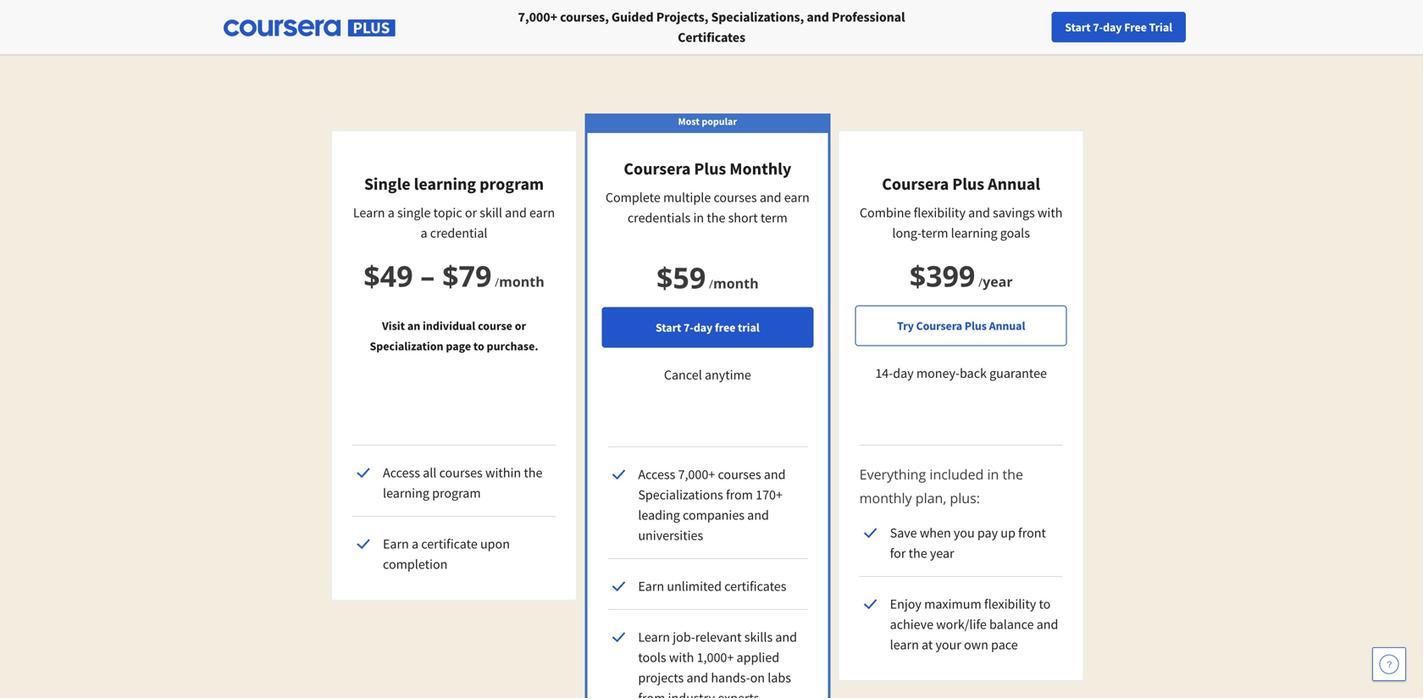 Task type: describe. For each thing, give the bounding box(es) containing it.
try
[[897, 318, 914, 333]]

for inside save  when you pay up front for the year
[[890, 545, 906, 562]]

learning inside the access all courses within the learning program
[[383, 485, 430, 502]]

labs
[[768, 669, 791, 686]]

14-day money-back guarantee
[[876, 365, 1047, 382]]

start for start 7-day free trial
[[1065, 19, 1091, 35]]

included
[[930, 465, 984, 483]]

and inside combine flexibility and savings with long-term learning goals
[[969, 204, 990, 221]]

within
[[486, 464, 521, 481]]

term inside "complete multiple courses and earn credentials in the short term"
[[761, 209, 788, 226]]

pace
[[992, 636, 1018, 653]]

and inside "complete multiple courses and earn credentials in the short term"
[[760, 189, 782, 206]]

guarantee
[[990, 365, 1047, 382]]

completion
[[383, 556, 448, 573]]

own
[[964, 636, 989, 653]]

job-
[[673, 629, 695, 646]]

courses for all
[[439, 464, 483, 481]]

learning inside combine flexibility and savings with long-term learning goals
[[951, 225, 998, 242]]

$49
[[364, 256, 413, 295]]

a for single
[[388, 204, 395, 221]]

topic
[[434, 204, 462, 221]]

pay
[[978, 525, 998, 541]]

relevant
[[695, 629, 742, 646]]

goals for career
[[952, 16, 1018, 52]]

0 vertical spatial learning
[[414, 173, 476, 194]]

7- for free
[[684, 320, 694, 335]]

start 7-day free trial button
[[602, 307, 814, 348]]

the inside save  when you pay up front for the year
[[909, 545, 928, 562]]

year inside $399 / year
[[983, 272, 1013, 291]]

1,000+
[[697, 649, 734, 666]]

access for access all courses within the learning program
[[383, 464, 420, 481]]

annual inside button
[[989, 318, 1026, 333]]

help center image
[[1380, 654, 1400, 675]]

specialization
[[370, 339, 444, 354]]

a for certificate
[[412, 536, 419, 553]]

access 7,000+ courses and specializations from 170+ leading companies and universities
[[638, 466, 786, 544]]

complete
[[606, 189, 661, 206]]

start 7-day free trial button
[[1052, 12, 1186, 42]]

learn for learn job-relevant skills and tools with 1,000+ applied projects and hands-on labs from industry experts
[[638, 629, 670, 646]]

earn inside learn a single topic or skill and earn a credential
[[530, 204, 555, 221]]

earn for $59
[[638, 578, 664, 595]]

complete multiple courses and earn credentials in the short term
[[606, 189, 810, 226]]

from inside access 7,000+ courses and specializations from 170+ leading companies and universities
[[726, 486, 753, 503]]

coursera inside try coursera plus annual button
[[916, 318, 963, 333]]

back
[[960, 365, 987, 382]]

0 horizontal spatial your
[[802, 16, 860, 52]]

start 7-day free trial
[[1065, 19, 1173, 35]]

and down 170+
[[748, 507, 769, 524]]

trial
[[738, 320, 760, 335]]

earn for $49
[[383, 536, 409, 553]]

coursera plus monthly
[[624, 158, 792, 179]]

with inside "learn job-relevant skills and tools with 1,000+ applied projects and hands-on labs from industry experts"
[[669, 649, 694, 666]]

0 horizontal spatial for
[[760, 16, 796, 52]]

learn a single topic or skill and earn a credential
[[353, 204, 555, 242]]

try coursera plus annual
[[897, 318, 1026, 333]]

everything included in the monthly plan, plus:
[[860, 465, 1024, 507]]

learn for learn a single topic or skill and earn a credential
[[353, 204, 385, 221]]

career
[[1136, 19, 1169, 35]]

universities
[[638, 527, 703, 544]]

free
[[1125, 19, 1147, 35]]

at
[[922, 636, 933, 653]]

front
[[1019, 525, 1046, 541]]

plus:
[[950, 489, 980, 507]]

certificates
[[725, 578, 787, 595]]

–
[[421, 256, 435, 295]]

most popular
[[678, 115, 737, 128]]

with inside combine flexibility and savings with long-term learning goals
[[1038, 204, 1063, 221]]

all
[[423, 464, 437, 481]]

up
[[1001, 525, 1016, 541]]

course
[[478, 318, 513, 333]]

enjoy maximum flexibility to achieve work/life balance and learn at your own pace
[[890, 596, 1059, 653]]

flexibility inside the enjoy maximum flexibility to achieve work/life balance and learn at your own pace
[[985, 596, 1037, 613]]

the left plan
[[503, 16, 545, 52]]

coursera plus annual
[[882, 173, 1041, 194]]

right
[[692, 16, 754, 52]]

program inside the access all courses within the learning program
[[432, 485, 481, 502]]

0 vertical spatial annual
[[988, 173, 1041, 194]]

cancel
[[664, 366, 702, 383]]

coursera for $399
[[882, 173, 949, 194]]

professional
[[832, 8, 905, 25]]

$399 / year
[[910, 256, 1013, 295]]

specializations,
[[711, 8, 804, 25]]

access for access 7,000+ courses and specializations from 170+ leading companies and universities
[[638, 466, 676, 483]]

upon
[[480, 536, 510, 553]]

free
[[715, 320, 736, 335]]

and inside 7,000+ courses, guided projects, specializations, and professional certificates
[[807, 8, 829, 25]]

on
[[750, 669, 765, 686]]

the inside the everything included in the monthly plan, plus:
[[1003, 465, 1024, 483]]

from inside "learn job-relevant skills and tools with 1,000+ applied projects and hands-on labs from industry experts"
[[638, 690, 665, 698]]

anytime
[[705, 366, 751, 383]]

earn a certificate upon completion
[[383, 536, 510, 573]]

find
[[1062, 19, 1084, 35]]

leading
[[638, 507, 680, 524]]

single
[[397, 204, 431, 221]]

applied
[[737, 649, 780, 666]]

projects
[[638, 669, 684, 686]]

everything
[[860, 465, 926, 483]]

month inside $49 – $79 / month
[[499, 272, 545, 291]]

enjoy
[[890, 596, 922, 613]]

most
[[678, 115, 700, 128]]

flexibility inside combine flexibility and savings with long-term learning goals
[[914, 204, 966, 221]]

and up industry
[[687, 669, 709, 686]]

7,000+ inside 7,000+ courses, guided projects, specializations, and professional certificates
[[518, 8, 558, 25]]

/ inside $49 – $79 / month
[[495, 274, 499, 290]]

courses,
[[560, 8, 609, 25]]

you
[[954, 525, 975, 541]]

projects,
[[656, 8, 709, 25]]

guided
[[612, 8, 654, 25]]

plus for $399
[[953, 173, 985, 194]]

/ for $59
[[709, 276, 714, 292]]

and right skills
[[776, 629, 797, 646]]

learn
[[890, 636, 919, 653]]

unlimited
[[667, 578, 722, 595]]

courses for multiple
[[714, 189, 757, 206]]

or for course
[[515, 318, 526, 333]]



Task type: vqa. For each thing, say whether or not it's contained in the screenshot.
middle DAY
yes



Task type: locate. For each thing, give the bounding box(es) containing it.
program down all
[[432, 485, 481, 502]]

1 horizontal spatial earn
[[638, 578, 664, 595]]

year right $399
[[983, 272, 1013, 291]]

1 vertical spatial annual
[[989, 318, 1026, 333]]

to right page
[[474, 339, 485, 354]]

and inside learn a single topic or skill and earn a credential
[[505, 204, 527, 221]]

a inside earn a certificate upon completion
[[412, 536, 419, 553]]

experts
[[718, 690, 760, 698]]

find your new career link
[[1054, 17, 1177, 38]]

0 horizontal spatial 7,000+
[[518, 8, 558, 25]]

courses right all
[[439, 464, 483, 481]]

month
[[499, 272, 545, 291], [714, 274, 759, 292]]

1 horizontal spatial your
[[936, 636, 962, 653]]

when
[[920, 525, 951, 541]]

0 vertical spatial a
[[388, 204, 395, 221]]

coursera up "combine"
[[882, 173, 949, 194]]

1 horizontal spatial flexibility
[[985, 596, 1037, 613]]

and right skill
[[505, 204, 527, 221]]

0 vertical spatial 7,000+
[[518, 8, 558, 25]]

2 horizontal spatial day
[[1103, 19, 1122, 35]]

and up 170+
[[764, 466, 786, 483]]

start for start 7-day free trial
[[656, 320, 682, 335]]

companies
[[683, 507, 745, 524]]

monthly
[[860, 489, 912, 507]]

0 vertical spatial 7-
[[1093, 19, 1103, 35]]

1 vertical spatial 7,000+
[[678, 466, 715, 483]]

0 horizontal spatial or
[[465, 204, 477, 221]]

None search field
[[233, 11, 640, 44]]

2 vertical spatial day
[[893, 365, 914, 382]]

/ right $399
[[979, 274, 983, 290]]

for
[[760, 16, 796, 52], [890, 545, 906, 562]]

7- for free
[[1093, 19, 1103, 35]]

combine flexibility and savings with long-term learning goals
[[860, 204, 1063, 242]]

single learning program
[[364, 173, 544, 194]]

0 vertical spatial flexibility
[[914, 204, 966, 221]]

page
[[446, 339, 471, 354]]

or up purchase.
[[515, 318, 526, 333]]

0 horizontal spatial a
[[388, 204, 395, 221]]

2 horizontal spatial a
[[421, 225, 428, 242]]

maximum
[[925, 596, 982, 613]]

achieve
[[890, 616, 934, 633]]

/ inside $59 / month
[[709, 276, 714, 292]]

to inside visit an individual course or specialization page to purchase.
[[474, 339, 485, 354]]

1 vertical spatial with
[[669, 649, 694, 666]]

plus for $59
[[694, 158, 726, 179]]

0 horizontal spatial with
[[669, 649, 694, 666]]

the inside "complete multiple courses and earn credentials in the short term"
[[707, 209, 726, 226]]

in
[[694, 209, 704, 226], [988, 465, 999, 483]]

visit
[[382, 318, 405, 333]]

0 horizontal spatial in
[[694, 209, 704, 226]]

trial
[[1149, 19, 1173, 35]]

access all courses within the learning program
[[383, 464, 543, 502]]

certificate
[[421, 536, 478, 553]]

the left short
[[707, 209, 726, 226]]

courses up 170+
[[718, 466, 761, 483]]

0 horizontal spatial earn
[[530, 204, 555, 221]]

long-
[[893, 225, 922, 242]]

0 horizontal spatial start
[[656, 320, 682, 335]]

in inside "complete multiple courses and earn credentials in the short term"
[[694, 209, 704, 226]]

or inside learn a single topic or skill and earn a credential
[[465, 204, 477, 221]]

plus up back
[[965, 318, 987, 333]]

1 vertical spatial a
[[421, 225, 428, 242]]

1 vertical spatial earn
[[638, 578, 664, 595]]

your right at
[[936, 636, 962, 653]]

1 vertical spatial day
[[694, 320, 713, 335]]

0 horizontal spatial month
[[499, 272, 545, 291]]

for right right
[[760, 16, 796, 52]]

0 horizontal spatial to
[[474, 339, 485, 354]]

purchase.
[[487, 339, 539, 354]]

plus inside button
[[965, 318, 987, 333]]

/ right $59
[[709, 276, 714, 292]]

a
[[388, 204, 395, 221], [421, 225, 428, 242], [412, 536, 419, 553]]

annual up guarantee
[[989, 318, 1026, 333]]

0 horizontal spatial year
[[930, 545, 955, 562]]

courses up short
[[714, 189, 757, 206]]

access inside the access all courses within the learning program
[[383, 464, 420, 481]]

earn
[[784, 189, 810, 206], [530, 204, 555, 221]]

7- left free
[[684, 320, 694, 335]]

1 vertical spatial or
[[515, 318, 526, 333]]

learn up tools at bottom
[[638, 629, 670, 646]]

learn inside learn a single topic or skill and earn a credential
[[353, 204, 385, 221]]

goals inside combine flexibility and savings with long-term learning goals
[[1001, 225, 1030, 242]]

year
[[983, 272, 1013, 291], [930, 545, 955, 562]]

a down single
[[421, 225, 428, 242]]

multiple
[[663, 189, 711, 206]]

1 horizontal spatial day
[[893, 365, 914, 382]]

access inside access 7,000+ courses and specializations from 170+ leading companies and universities
[[638, 466, 676, 483]]

14-
[[876, 365, 893, 382]]

0 horizontal spatial flexibility
[[914, 204, 966, 221]]

earn inside earn a certificate upon completion
[[383, 536, 409, 553]]

7- left new
[[1093, 19, 1103, 35]]

0 horizontal spatial earn
[[383, 536, 409, 553]]

learning down savings
[[951, 225, 998, 242]]

start
[[1065, 19, 1091, 35], [656, 320, 682, 335]]

courses
[[714, 189, 757, 206], [439, 464, 483, 481], [718, 466, 761, 483]]

2 horizontal spatial your
[[1087, 19, 1109, 35]]

1 horizontal spatial term
[[922, 225, 949, 242]]

earn
[[383, 536, 409, 553], [638, 578, 664, 595]]

save
[[890, 525, 917, 541]]

access left all
[[383, 464, 420, 481]]

goals for learning
[[1001, 225, 1030, 242]]

flexibility
[[914, 204, 966, 221], [985, 596, 1037, 613]]

in right "included"
[[988, 465, 999, 483]]

term up $399
[[922, 225, 949, 242]]

coursera right try
[[916, 318, 963, 333]]

day for free
[[1103, 19, 1122, 35]]

annual up savings
[[988, 173, 1041, 194]]

coursera plus image
[[224, 20, 396, 37]]

7,000+ up specializations
[[678, 466, 715, 483]]

learning down all
[[383, 485, 430, 502]]

month up course
[[499, 272, 545, 291]]

flexibility up balance
[[985, 596, 1037, 613]]

$399
[[910, 256, 976, 295]]

skill
[[480, 204, 502, 221]]

short
[[728, 209, 758, 226]]

your left the career
[[802, 16, 860, 52]]

earn down monthly
[[784, 189, 810, 206]]

month up free
[[714, 274, 759, 292]]

1 vertical spatial learning
[[951, 225, 998, 242]]

or inside visit an individual course or specialization page to purchase.
[[515, 318, 526, 333]]

earn left unlimited
[[638, 578, 664, 595]]

year down the when
[[930, 545, 955, 562]]

1 vertical spatial for
[[890, 545, 906, 562]]

cancel anytime
[[664, 366, 751, 383]]

a up completion
[[412, 536, 419, 553]]

1 horizontal spatial month
[[714, 274, 759, 292]]

learning
[[414, 173, 476, 194], [951, 225, 998, 242], [383, 485, 430, 502]]

or
[[465, 204, 477, 221], [515, 318, 526, 333]]

2 horizontal spatial /
[[979, 274, 983, 290]]

0 vertical spatial for
[[760, 16, 796, 52]]

earn right skill
[[530, 204, 555, 221]]

0 vertical spatial earn
[[383, 536, 409, 553]]

popular
[[702, 115, 737, 128]]

work/life
[[937, 616, 987, 633]]

program up skill
[[480, 173, 544, 194]]

choose
[[405, 16, 498, 52]]

0 horizontal spatial day
[[694, 320, 713, 335]]

term
[[761, 209, 788, 226], [922, 225, 949, 242]]

/
[[495, 274, 499, 290], [979, 274, 983, 290], [709, 276, 714, 292]]

learn inside "learn job-relevant skills and tools with 1,000+ applied projects and hands-on labs from industry experts"
[[638, 629, 670, 646]]

1 horizontal spatial for
[[890, 545, 906, 562]]

1 horizontal spatial year
[[983, 272, 1013, 291]]

balance
[[990, 616, 1034, 633]]

$79
[[442, 256, 492, 295]]

1 vertical spatial start
[[656, 320, 682, 335]]

specializations
[[638, 486, 723, 503]]

0 vertical spatial from
[[726, 486, 753, 503]]

coursera for $59
[[624, 158, 691, 179]]

and down monthly
[[760, 189, 782, 206]]

1 horizontal spatial 7-
[[1093, 19, 1103, 35]]

an
[[407, 318, 420, 333]]

earn up completion
[[383, 536, 409, 553]]

plan
[[551, 16, 607, 52]]

1 vertical spatial 7-
[[684, 320, 694, 335]]

day for free
[[694, 320, 713, 335]]

day
[[1103, 19, 1122, 35], [694, 320, 713, 335], [893, 365, 914, 382]]

the right within
[[524, 464, 543, 481]]

1 horizontal spatial /
[[709, 276, 714, 292]]

find your new career
[[1062, 19, 1169, 35]]

0 vertical spatial year
[[983, 272, 1013, 291]]

month inside $59 / month
[[714, 274, 759, 292]]

0 vertical spatial goals
[[952, 16, 1018, 52]]

start 7-day free trial
[[656, 320, 760, 335]]

0 horizontal spatial access
[[383, 464, 420, 481]]

plan,
[[916, 489, 947, 507]]

plus
[[694, 158, 726, 179], [953, 173, 985, 194], [965, 318, 987, 333]]

1 horizontal spatial from
[[726, 486, 753, 503]]

certificates
[[678, 29, 746, 46]]

individual
[[423, 318, 476, 333]]

program
[[480, 173, 544, 194], [432, 485, 481, 502]]

the inside the access all courses within the learning program
[[524, 464, 543, 481]]

earn unlimited certificates
[[638, 578, 787, 595]]

7-
[[1093, 19, 1103, 35], [684, 320, 694, 335]]

courses inside the access all courses within the learning program
[[439, 464, 483, 481]]

career
[[866, 16, 946, 52]]

monthly
[[730, 158, 792, 179]]

the right "included"
[[1003, 465, 1024, 483]]

start inside start 7-day free trial button
[[656, 320, 682, 335]]

1 vertical spatial program
[[432, 485, 481, 502]]

flexibility down coursera plus annual
[[914, 204, 966, 221]]

with right savings
[[1038, 204, 1063, 221]]

and right balance
[[1037, 616, 1059, 633]]

tools
[[638, 649, 667, 666]]

/ inside $399 / year
[[979, 274, 983, 290]]

your inside the enjoy maximum flexibility to achieve work/life balance and learn at your own pace
[[936, 636, 962, 653]]

plus up combine flexibility and savings with long-term learning goals
[[953, 173, 985, 194]]

courses for 7,000+
[[718, 466, 761, 483]]

and inside the enjoy maximum flexibility to achieve work/life balance and learn at your own pace
[[1037, 616, 1059, 633]]

save  when you pay up front for the year
[[890, 525, 1046, 562]]

to down front
[[1039, 596, 1051, 613]]

/ for $399
[[979, 274, 983, 290]]

annual
[[988, 173, 1041, 194], [989, 318, 1026, 333]]

goals down savings
[[1001, 225, 1030, 242]]

from down projects
[[638, 690, 665, 698]]

for down save
[[890, 545, 906, 562]]

access up specializations
[[638, 466, 676, 483]]

1 horizontal spatial or
[[515, 318, 526, 333]]

with down job-
[[669, 649, 694, 666]]

skills
[[745, 629, 773, 646]]

and down coursera plus annual
[[969, 204, 990, 221]]

0 vertical spatial with
[[1038, 204, 1063, 221]]

learn job-relevant skills and tools with 1,000+ applied projects and hands-on labs from industry experts
[[638, 629, 797, 698]]

choose the plan that's right for your career goals
[[405, 16, 1018, 52]]

1 horizontal spatial start
[[1065, 19, 1091, 35]]

1 horizontal spatial to
[[1039, 596, 1051, 613]]

0 horizontal spatial /
[[495, 274, 499, 290]]

2 vertical spatial a
[[412, 536, 419, 553]]

start inside start 7-day free trial button
[[1065, 19, 1091, 35]]

from left 170+
[[726, 486, 753, 503]]

1 vertical spatial learn
[[638, 629, 670, 646]]

$49 – $79 / month
[[364, 256, 545, 295]]

1 vertical spatial year
[[930, 545, 955, 562]]

0 vertical spatial in
[[694, 209, 704, 226]]

1 horizontal spatial a
[[412, 536, 419, 553]]

hands-
[[711, 669, 750, 686]]

2 vertical spatial learning
[[383, 485, 430, 502]]

credentials
[[628, 209, 691, 226]]

1 vertical spatial from
[[638, 690, 665, 698]]

courses inside "complete multiple courses and earn credentials in the short term"
[[714, 189, 757, 206]]

try coursera plus annual button
[[856, 305, 1067, 346]]

learn down "single"
[[353, 204, 385, 221]]

new
[[1111, 19, 1134, 35]]

7,000+ courses, guided projects, specializations, and professional certificates
[[518, 8, 905, 46]]

7,000+ left courses,
[[518, 8, 558, 25]]

or for topic
[[465, 204, 477, 221]]

in inside the everything included in the monthly plan, plus:
[[988, 465, 999, 483]]

money-
[[917, 365, 960, 382]]

1 horizontal spatial 7,000+
[[678, 466, 715, 483]]

coursera up complete
[[624, 158, 691, 179]]

0 vertical spatial learn
[[353, 204, 385, 221]]

or left skill
[[465, 204, 477, 221]]

0 horizontal spatial from
[[638, 690, 665, 698]]

0 vertical spatial program
[[480, 173, 544, 194]]

0 horizontal spatial learn
[[353, 204, 385, 221]]

0 vertical spatial to
[[474, 339, 485, 354]]

and left professional
[[807, 8, 829, 25]]

1 vertical spatial goals
[[1001, 225, 1030, 242]]

1 horizontal spatial in
[[988, 465, 999, 483]]

learning up topic
[[414, 173, 476, 194]]

/ right "$79"
[[495, 274, 499, 290]]

1 horizontal spatial earn
[[784, 189, 810, 206]]

0 vertical spatial day
[[1103, 19, 1122, 35]]

a left single
[[388, 204, 395, 221]]

170+
[[756, 486, 783, 503]]

credential
[[430, 225, 488, 242]]

industry
[[668, 690, 715, 698]]

courses inside access 7,000+ courses and specializations from 170+ leading companies and universities
[[718, 466, 761, 483]]

and
[[807, 8, 829, 25], [760, 189, 782, 206], [505, 204, 527, 221], [969, 204, 990, 221], [764, 466, 786, 483], [748, 507, 769, 524], [1037, 616, 1059, 633], [776, 629, 797, 646], [687, 669, 709, 686]]

savings
[[993, 204, 1035, 221]]

0 vertical spatial or
[[465, 204, 477, 221]]

combine
[[860, 204, 911, 221]]

1 horizontal spatial access
[[638, 466, 676, 483]]

0 vertical spatial start
[[1065, 19, 1091, 35]]

term right short
[[761, 209, 788, 226]]

0 horizontal spatial term
[[761, 209, 788, 226]]

goals right the career
[[952, 16, 1018, 52]]

earn inside "complete multiple courses and earn credentials in the short term"
[[784, 189, 810, 206]]

your right "find" at the right of the page
[[1087, 19, 1109, 35]]

to inside the enjoy maximum flexibility to achieve work/life balance and learn at your own pace
[[1039, 596, 1051, 613]]

year inside save  when you pay up front for the year
[[930, 545, 955, 562]]

1 horizontal spatial learn
[[638, 629, 670, 646]]

the down save
[[909, 545, 928, 562]]

1 horizontal spatial with
[[1038, 204, 1063, 221]]

term inside combine flexibility and savings with long-term learning goals
[[922, 225, 949, 242]]

in down multiple
[[694, 209, 704, 226]]

1 vertical spatial flexibility
[[985, 596, 1037, 613]]

single
[[364, 173, 411, 194]]

0 horizontal spatial 7-
[[684, 320, 694, 335]]

7,000+ inside access 7,000+ courses and specializations from 170+ leading companies and universities
[[678, 466, 715, 483]]

plus up multiple
[[694, 158, 726, 179]]

1 vertical spatial to
[[1039, 596, 1051, 613]]

1 vertical spatial in
[[988, 465, 999, 483]]



